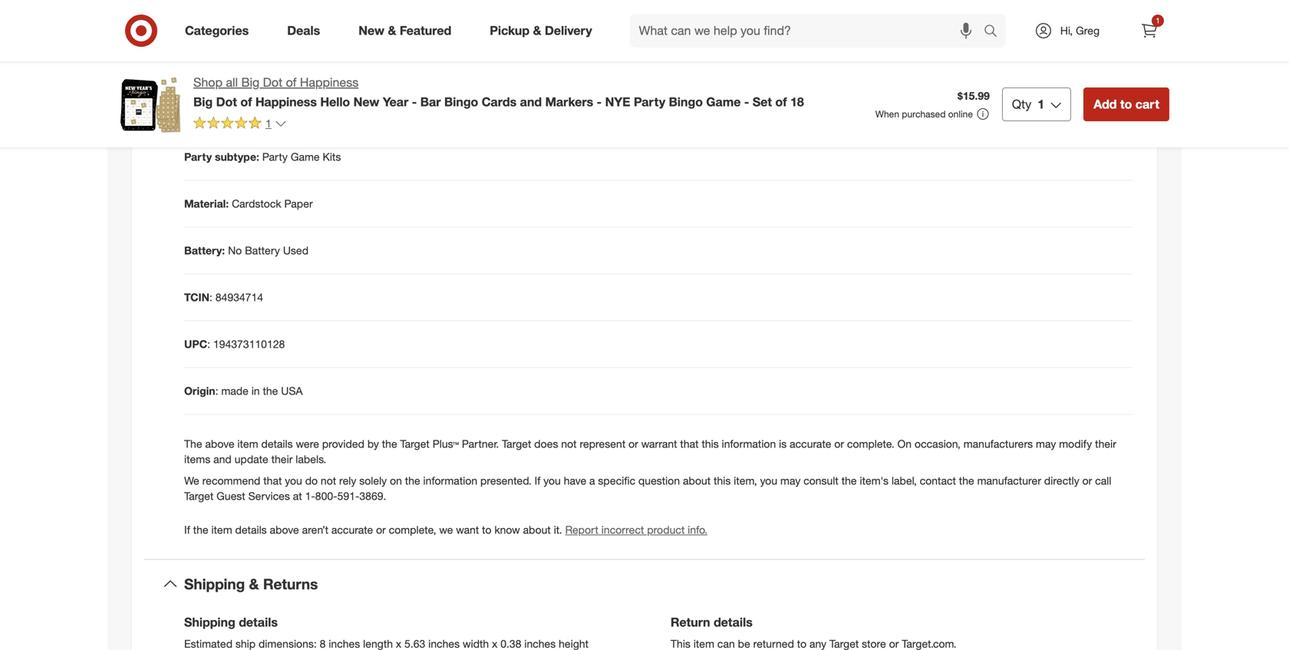 Task type: vqa. For each thing, say whether or not it's contained in the screenshot.
The Were
yes



Task type: locate. For each thing, give the bounding box(es) containing it.
shipping
[[184, 575, 245, 593], [184, 615, 235, 630]]

1 - from the left
[[412, 94, 417, 109]]

dot down details:
[[263, 75, 283, 90]]

or left call
[[1083, 474, 1092, 487]]

1 horizontal spatial information
[[722, 437, 776, 450]]

not up 800-
[[321, 474, 336, 487]]

big right all
[[241, 75, 260, 90]]

new
[[359, 23, 385, 38], [354, 94, 379, 109]]

this left item, in the right bottom of the page
[[714, 474, 731, 487]]

information left "is" at the right bottom of page
[[722, 437, 776, 450]]

new & featured link
[[346, 14, 471, 48]]

2 horizontal spatial you
[[760, 474, 778, 487]]

upc
[[184, 337, 207, 351]]

& inside new & featured link
[[388, 23, 396, 38]]

at
[[293, 489, 302, 503]]

2 assembly from the left
[[306, 56, 353, 70]]

item
[[237, 437, 258, 450], [211, 523, 232, 536]]

pickup & delivery
[[490, 23, 592, 38]]

0 horizontal spatial and
[[213, 452, 232, 466]]

this inside we recommend that you do not rely solely on the information presented. if you have a specific question about this item, you may consult the item's label, contact the manufacturer directly or call target guest services at 1-800-591-3869.
[[714, 474, 731, 487]]

shipping details
[[184, 615, 278, 630]]

that inside the above item details were provided by the target plus™ partner. target does not represent or warrant that this information is accurate or complete. on occasion, manufacturers may modify their items and update their labels.
[[680, 437, 699, 450]]

new inside shop all big dot of happiness big dot of happiness hello new year - bar bingo cards and markers - nye party bingo game - set of 18
[[354, 94, 379, 109]]

and
[[520, 94, 542, 109], [213, 452, 232, 466]]

dot down all
[[216, 94, 237, 109]]

game left kits
[[291, 150, 320, 163]]

shop all big dot of happiness big dot of happiness hello new year - bar bingo cards and markers - nye party bingo game - set of 18
[[193, 75, 804, 109]]

above left "aren't"
[[270, 523, 299, 536]]

items
[[184, 452, 210, 466]]

on
[[390, 474, 402, 487]]

assembly up shop
[[184, 56, 234, 70]]

search button
[[977, 14, 1014, 51]]

2 bingo from the left
[[669, 94, 703, 109]]

& for new
[[388, 23, 396, 38]]

if inside we recommend that you do not rely solely on the information presented. if you have a specific question about this item, you may consult the item's label, contact the manufacturer directly or call target guest services at 1-800-591-3869.
[[535, 474, 541, 487]]

about left it.
[[523, 523, 551, 536]]

and right cards
[[520, 94, 542, 109]]

report
[[565, 523, 599, 536]]

$15.99
[[958, 89, 990, 103]]

0 vertical spatial shipping
[[184, 575, 245, 593]]

0 vertical spatial to
[[1120, 97, 1132, 112]]

0 horizontal spatial you
[[285, 474, 302, 487]]

0 horizontal spatial to
[[482, 523, 492, 536]]

0 horizontal spatial item
[[211, 523, 232, 536]]

0 vertical spatial and
[[520, 94, 542, 109]]

1 link up subtype:
[[193, 116, 287, 133]]

game
[[706, 94, 741, 109], [291, 150, 320, 163]]

target inside we recommend that you do not rely solely on the information presented. if you have a specific question about this item, you may consult the item's label, contact the manufacturer directly or call target guest services at 1-800-591-3869.
[[184, 489, 214, 503]]

: left made
[[215, 384, 218, 397]]

new & featured
[[359, 23, 451, 38]]

1 horizontal spatial no
[[406, 56, 419, 70]]

greg
[[1076, 24, 1100, 37]]

the
[[184, 437, 202, 450]]

1 vertical spatial no
[[228, 244, 242, 257]]

bingo right 'bar'
[[444, 94, 478, 109]]

modify
[[1059, 437, 1092, 450]]

1 vertical spatial 1
[[1038, 97, 1045, 112]]

1 vertical spatial to
[[482, 523, 492, 536]]

& left "returns"
[[249, 575, 259, 593]]

& for pickup
[[533, 23, 542, 38]]

hi, greg
[[1061, 24, 1100, 37]]

0 horizontal spatial bingo
[[444, 94, 478, 109]]

0 horizontal spatial 1 link
[[193, 116, 287, 133]]

shipping inside dropdown button
[[184, 575, 245, 593]]

1 horizontal spatial -
[[597, 94, 602, 109]]

image of big dot of happiness hello new year - bar bingo cards and markers - nye party bingo game - set of 18 image
[[120, 74, 181, 135]]

usa
[[281, 384, 303, 397]]

1 vertical spatial item
[[211, 523, 232, 536]]

shipping & returns button
[[144, 560, 1145, 609]]

0 vertical spatial their
[[1095, 437, 1117, 450]]

cart
[[1136, 97, 1160, 112]]

returns
[[263, 575, 318, 593]]

1 bingo from the left
[[444, 94, 478, 109]]

manufacturers
[[964, 437, 1033, 450]]

party left subtype:
[[184, 150, 212, 163]]

0 vertical spatial happiness
[[300, 75, 359, 90]]

0 horizontal spatial game
[[291, 150, 320, 163]]

assembly
[[184, 56, 234, 70], [306, 56, 353, 70]]

party right nye
[[634, 94, 666, 109]]

1 horizontal spatial accurate
[[790, 437, 832, 450]]

0 horizontal spatial above
[[205, 437, 234, 450]]

0 horizontal spatial big
[[193, 94, 213, 109]]

2 horizontal spatial &
[[533, 23, 542, 38]]

- left nye
[[597, 94, 602, 109]]

0 vertical spatial accurate
[[790, 437, 832, 450]]

aren't
[[302, 523, 328, 536]]

1 vertical spatial this
[[714, 474, 731, 487]]

if
[[535, 474, 541, 487], [184, 523, 190, 536]]

details up update
[[261, 437, 293, 450]]

1 you from the left
[[285, 474, 302, 487]]

the right the on at the left of the page
[[405, 474, 420, 487]]

1 vertical spatial happiness
[[255, 94, 317, 109]]

that right warrant
[[680, 437, 699, 450]]

0 vertical spatial if
[[535, 474, 541, 487]]

0 horizontal spatial not
[[321, 474, 336, 487]]

party right subtype:
[[262, 150, 288, 163]]

2 vertical spatial :
[[215, 384, 218, 397]]

0 vertical spatial above
[[205, 437, 234, 450]]

above
[[205, 437, 234, 450], [270, 523, 299, 536]]

to right want at the left of the page
[[482, 523, 492, 536]]

provided
[[322, 437, 365, 450]]

& right pickup
[[533, 23, 542, 38]]

0 horizontal spatial information
[[423, 474, 477, 487]]

no left tools
[[406, 56, 419, 70]]

new up 'required,' on the top left
[[359, 23, 385, 38]]

shipping down shipping & returns
[[184, 615, 235, 630]]

& left "featured" at the left top of the page
[[388, 23, 396, 38]]

details down services
[[235, 523, 267, 536]]

deals
[[287, 23, 320, 38]]

rely
[[339, 474, 356, 487]]

not inside we recommend that you do not rely solely on the information presented. if you have a specific question about this item, you may consult the item's label, contact the manufacturer directly or call target guest services at 1-800-591-3869.
[[321, 474, 336, 487]]

1 right greg
[[1156, 16, 1160, 25]]

1 horizontal spatial to
[[1120, 97, 1132, 112]]

1 vertical spatial that
[[263, 474, 282, 487]]

contact
[[920, 474, 956, 487]]

1 horizontal spatial and
[[520, 94, 542, 109]]

3 - from the left
[[744, 94, 749, 109]]

assembly right "adult"
[[306, 56, 353, 70]]

0 vertical spatial no
[[406, 56, 419, 70]]

1
[[1156, 16, 1160, 25], [1038, 97, 1045, 112], [266, 117, 272, 130]]

to right add
[[1120, 97, 1132, 112]]

2 shipping from the top
[[184, 615, 235, 630]]

0 horizontal spatial about
[[523, 523, 551, 536]]

0 horizontal spatial &
[[249, 575, 259, 593]]

deals link
[[274, 14, 339, 48]]

& inside shipping & returns dropdown button
[[249, 575, 259, 593]]

item up update
[[237, 437, 258, 450]]

guest
[[217, 489, 245, 503]]

the inside the above item details were provided by the target plus™ partner. target does not represent or warrant that this information is accurate or complete. on occasion, manufacturers may modify their items and update their labels.
[[382, 437, 397, 450]]

game left set
[[706, 94, 741, 109]]

0 vertical spatial this
[[702, 437, 719, 450]]

1 vertical spatial shipping
[[184, 615, 235, 630]]

party
[[634, 94, 666, 109], [184, 150, 212, 163], [262, 150, 288, 163]]

details down shipping & returns
[[239, 615, 278, 630]]

& inside pickup & delivery link
[[533, 23, 542, 38]]

1 horizontal spatial not
[[561, 437, 577, 450]]

target down we
[[184, 489, 214, 503]]

1 vertical spatial accurate
[[331, 523, 373, 536]]

of down "adult"
[[286, 75, 297, 90]]

-
[[412, 94, 417, 109], [597, 94, 602, 109], [744, 94, 749, 109]]

0 horizontal spatial target
[[184, 489, 214, 503]]

and up recommend
[[213, 452, 232, 466]]

0 vertical spatial not
[[561, 437, 577, 450]]

if the item details above aren't accurate or complete, we want to know about it. report incorrect product info.
[[184, 523, 708, 536]]

above right the
[[205, 437, 234, 450]]

information down plus™
[[423, 474, 477, 487]]

party subtype: party game kits
[[184, 150, 341, 163]]

0 vertical spatial about
[[683, 474, 711, 487]]

pickup
[[490, 23, 530, 38]]

details inside the above item details were provided by the target plus™ partner. target does not represent or warrant that this information is accurate or complete. on occasion, manufacturers may modify their items and update their labels.
[[261, 437, 293, 450]]

categories link
[[172, 14, 268, 48]]

0 vertical spatial information
[[722, 437, 776, 450]]

directly
[[1044, 474, 1080, 487]]

0 horizontal spatial assembly
[[184, 56, 234, 70]]

1 link right greg
[[1133, 14, 1167, 48]]

1 right qty
[[1038, 97, 1045, 112]]

not right does
[[561, 437, 577, 450]]

happiness up hello
[[300, 75, 359, 90]]

1 horizontal spatial you
[[544, 474, 561, 487]]

1 vertical spatial above
[[270, 523, 299, 536]]

1 vertical spatial 1 link
[[193, 116, 287, 133]]

pickup & delivery link
[[477, 14, 611, 48]]

their right modify
[[1095, 437, 1117, 450]]

0 horizontal spatial 1
[[266, 117, 272, 130]]

represent
[[580, 437, 626, 450]]

1 horizontal spatial assembly
[[306, 56, 353, 70]]

used
[[283, 244, 309, 257]]

their left labels.
[[271, 452, 293, 466]]

or
[[629, 437, 638, 450], [835, 437, 844, 450], [1083, 474, 1092, 487], [376, 523, 386, 536]]

0 vertical spatial game
[[706, 94, 741, 109]]

: left 84934714
[[209, 290, 212, 304]]

item down guest
[[211, 523, 232, 536]]

subtype:
[[215, 150, 259, 163]]

1 horizontal spatial item
[[237, 437, 258, 450]]

1 horizontal spatial 1 link
[[1133, 14, 1167, 48]]

may left modify
[[1036, 437, 1056, 450]]

hello
[[320, 94, 350, 109]]

complete.
[[847, 437, 895, 450]]

incorrect
[[602, 523, 644, 536]]

no left battery
[[228, 244, 242, 257]]

1 vertical spatial new
[[354, 94, 379, 109]]

1 vertical spatial not
[[321, 474, 336, 487]]

0 horizontal spatial no
[[228, 244, 242, 257]]

tcin
[[184, 290, 209, 304]]

0 horizontal spatial that
[[263, 474, 282, 487]]

you left have
[[544, 474, 561, 487]]

1 vertical spatial their
[[271, 452, 293, 466]]

1 horizontal spatial target
[[400, 437, 430, 450]]

tools
[[422, 56, 447, 70]]

shipping for shipping details
[[184, 615, 235, 630]]

may left consult
[[781, 474, 801, 487]]

0 vertical spatial 1
[[1156, 16, 1160, 25]]

0 vertical spatial :
[[209, 290, 212, 304]]

that inside we recommend that you do not rely solely on the information presented. if you have a specific question about this item, you may consult the item's label, contact the manufacturer directly or call target guest services at 1-800-591-3869.
[[263, 474, 282, 487]]

0 vertical spatial that
[[680, 437, 699, 450]]

1 vertical spatial information
[[423, 474, 477, 487]]

- left 'bar'
[[412, 94, 417, 109]]

1 horizontal spatial about
[[683, 474, 711, 487]]

return details
[[671, 615, 753, 630]]

: for tcin
[[209, 290, 212, 304]]

0 vertical spatial dot
[[263, 75, 283, 90]]

item inside the above item details were provided by the target plus™ partner. target does not represent or warrant that this information is accurate or complete. on occasion, manufacturers may modify their items and update their labels.
[[237, 437, 258, 450]]

if right presented.
[[535, 474, 541, 487]]

1 horizontal spatial that
[[680, 437, 699, 450]]

if down we
[[184, 523, 190, 536]]

2 horizontal spatial 1
[[1156, 16, 1160, 25]]

new left year
[[354, 94, 379, 109]]

information
[[722, 437, 776, 450], [423, 474, 477, 487]]

big down shop
[[193, 94, 213, 109]]

target left does
[[502, 437, 531, 450]]

were
[[296, 437, 319, 450]]

1 vertical spatial big
[[193, 94, 213, 109]]

:
[[209, 290, 212, 304], [207, 337, 210, 351], [215, 384, 218, 397]]

194373110128
[[213, 337, 285, 351]]

this right warrant
[[702, 437, 719, 450]]

above inside the above item details were provided by the target plus™ partner. target does not represent or warrant that this information is accurate or complete. on occasion, manufacturers may modify their items and update their labels.
[[205, 437, 234, 450]]

or left warrant
[[629, 437, 638, 450]]

1 vertical spatial :
[[207, 337, 210, 351]]

the right by
[[382, 437, 397, 450]]

or inside we recommend that you do not rely solely on the information presented. if you have a specific question about this item, you may consult the item's label, contact the manufacturer directly or call target guest services at 1-800-591-3869.
[[1083, 474, 1092, 487]]

2 - from the left
[[597, 94, 602, 109]]

0 horizontal spatial may
[[781, 474, 801, 487]]

shipping up shipping details
[[184, 575, 245, 593]]

happiness down "adult"
[[255, 94, 317, 109]]

1 horizontal spatial &
[[388, 23, 396, 38]]

you up at
[[285, 474, 302, 487]]

delivery
[[545, 23, 592, 38]]

1 shipping from the top
[[184, 575, 245, 593]]

shipping for shipping & returns
[[184, 575, 245, 593]]

of left 18 at the right of the page
[[776, 94, 787, 109]]

1 horizontal spatial game
[[706, 94, 741, 109]]

return
[[671, 615, 710, 630]]

: left 194373110128
[[207, 337, 210, 351]]

dot
[[263, 75, 283, 90], [216, 94, 237, 109]]

1 horizontal spatial bingo
[[669, 94, 703, 109]]

bingo right nye
[[669, 94, 703, 109]]

0 horizontal spatial -
[[412, 94, 417, 109]]

0 horizontal spatial if
[[184, 523, 190, 536]]

- left set
[[744, 94, 749, 109]]

add to cart button
[[1084, 87, 1170, 121]]

it.
[[554, 523, 562, 536]]

bar
[[420, 94, 441, 109]]

you right item, in the right bottom of the page
[[760, 474, 778, 487]]

accurate down 591-
[[331, 523, 373, 536]]

0 vertical spatial item
[[237, 437, 258, 450]]

1 horizontal spatial their
[[1095, 437, 1117, 450]]

target left plus™
[[400, 437, 430, 450]]

details:
[[237, 56, 275, 70]]

big
[[241, 75, 260, 90], [193, 94, 213, 109]]

2 vertical spatial 1
[[266, 117, 272, 130]]

1 vertical spatial and
[[213, 452, 232, 466]]

that up services
[[263, 474, 282, 487]]

1 horizontal spatial big
[[241, 75, 260, 90]]

no
[[406, 56, 419, 70], [228, 244, 242, 257]]

1 horizontal spatial dot
[[263, 75, 283, 90]]

qty 1
[[1012, 97, 1045, 112]]

this inside the above item details were provided by the target plus™ partner. target does not represent or warrant that this information is accurate or complete. on occasion, manufacturers may modify their items and update their labels.
[[702, 437, 719, 450]]

the left the 'item's'
[[842, 474, 857, 487]]

have
[[564, 474, 586, 487]]

1 vertical spatial about
[[523, 523, 551, 536]]

report incorrect product info. button
[[565, 522, 708, 537]]

3 you from the left
[[760, 474, 778, 487]]

accurate right "is" at the right bottom of page
[[790, 437, 832, 450]]

1 up party subtype: party game kits
[[266, 117, 272, 130]]

you
[[285, 474, 302, 487], [544, 474, 561, 487], [760, 474, 778, 487]]

party inside shop all big dot of happiness big dot of happiness hello new year - bar bingo cards and markers - nye party bingo game - set of 18
[[634, 94, 666, 109]]

of down details:
[[240, 94, 252, 109]]

cardstock
[[232, 197, 281, 210]]

call
[[1095, 474, 1112, 487]]

0 horizontal spatial accurate
[[331, 523, 373, 536]]

on
[[898, 437, 912, 450]]

1 link
[[1133, 14, 1167, 48], [193, 116, 287, 133]]

about right question
[[683, 474, 711, 487]]

1 horizontal spatial may
[[1036, 437, 1056, 450]]

may inside we recommend that you do not rely solely on the information presented. if you have a specific question about this item, you may consult the item's label, contact the manufacturer directly or call target guest services at 1-800-591-3869.
[[781, 474, 801, 487]]

about
[[683, 474, 711, 487], [523, 523, 551, 536]]

2 horizontal spatial party
[[634, 94, 666, 109]]



Task type: describe. For each thing, give the bounding box(es) containing it.
holidays
[[225, 103, 266, 117]]

complete,
[[389, 523, 436, 536]]

does
[[534, 437, 558, 450]]

1 assembly from the left
[[184, 56, 234, 70]]

591-
[[337, 489, 359, 503]]

theme: holidays
[[184, 103, 266, 117]]

categories
[[185, 23, 249, 38]]

specific
[[598, 474, 636, 487]]

required,
[[356, 56, 403, 70]]

all
[[226, 75, 238, 90]]

to inside add to cart button
[[1120, 97, 1132, 112]]

1 horizontal spatial of
[[286, 75, 297, 90]]

we
[[439, 523, 453, 536]]

information inside we recommend that you do not rely solely on the information presented. if you have a specific question about this item, you may consult the item's label, contact the manufacturer directly or call target guest services at 1-800-591-3869.
[[423, 474, 477, 487]]

add
[[1094, 97, 1117, 112]]

battery:
[[184, 244, 225, 257]]

2 horizontal spatial target
[[502, 437, 531, 450]]

origin : made in the usa
[[184, 384, 303, 397]]

1 vertical spatial dot
[[216, 94, 237, 109]]

do
[[305, 474, 318, 487]]

hi,
[[1061, 24, 1073, 37]]

2 you from the left
[[544, 474, 561, 487]]

manufacturer
[[977, 474, 1041, 487]]

1 horizontal spatial 1
[[1038, 97, 1045, 112]]

the right "in"
[[263, 384, 278, 397]]

needed
[[450, 56, 489, 70]]

18
[[791, 94, 804, 109]]

label,
[[892, 474, 917, 487]]

item for above
[[237, 437, 258, 450]]

0 vertical spatial 1 link
[[1133, 14, 1167, 48]]

occasion,
[[915, 437, 961, 450]]

adult
[[278, 56, 303, 70]]

want
[[456, 523, 479, 536]]

add to cart
[[1094, 97, 1160, 112]]

1 horizontal spatial above
[[270, 523, 299, 536]]

the right contact
[[959, 474, 974, 487]]

84934714
[[215, 290, 263, 304]]

0 horizontal spatial their
[[271, 452, 293, 466]]

What can we help you find? suggestions appear below search field
[[630, 14, 988, 48]]

2 horizontal spatial of
[[776, 94, 787, 109]]

item's
[[860, 474, 889, 487]]

we
[[184, 474, 199, 487]]

: for upc
[[207, 337, 210, 351]]

item for the
[[211, 523, 232, 536]]

update
[[235, 452, 268, 466]]

may inside the above item details were provided by the target plus™ partner. target does not represent or warrant that this information is accurate or complete. on occasion, manufacturers may modify their items and update their labels.
[[1036, 437, 1056, 450]]

a
[[589, 474, 595, 487]]

800-
[[315, 489, 337, 503]]

in
[[251, 384, 260, 397]]

and inside shop all big dot of happiness big dot of happiness hello new year - bar bingo cards and markers - nye party bingo game - set of 18
[[520, 94, 542, 109]]

we recommend that you do not rely solely on the information presented. if you have a specific question about this item, you may consult the item's label, contact the manufacturer directly or call target guest services at 1-800-591-3869.
[[184, 474, 1112, 503]]

1-
[[305, 489, 315, 503]]

consult
[[804, 474, 839, 487]]

info.
[[688, 523, 708, 536]]

0 horizontal spatial of
[[240, 94, 252, 109]]

year
[[383, 94, 409, 109]]

question
[[639, 474, 680, 487]]

paper
[[284, 197, 313, 210]]

1 vertical spatial game
[[291, 150, 320, 163]]

online
[[948, 108, 973, 120]]

by
[[367, 437, 379, 450]]

cards
[[482, 94, 517, 109]]

material: cardstock paper
[[184, 197, 313, 210]]

1 horizontal spatial party
[[262, 150, 288, 163]]

markers
[[545, 94, 593, 109]]

1 vertical spatial if
[[184, 523, 190, 536]]

product
[[647, 523, 685, 536]]

not inside the above item details were provided by the target plus™ partner. target does not represent or warrant that this information is accurate or complete. on occasion, manufacturers may modify their items and update their labels.
[[561, 437, 577, 450]]

3869.
[[359, 489, 386, 503]]

game inside shop all big dot of happiness big dot of happiness hello new year - bar bingo cards and markers - nye party bingo game - set of 18
[[706, 94, 741, 109]]

information inside the above item details were provided by the target plus™ partner. target does not represent or warrant that this information is accurate or complete. on occasion, manufacturers may modify their items and update their labels.
[[722, 437, 776, 450]]

upc : 194373110128
[[184, 337, 285, 351]]

labels.
[[296, 452, 326, 466]]

shipping & returns
[[184, 575, 318, 593]]

the above item details were provided by the target plus™ partner. target does not represent or warrant that this information is accurate or complete. on occasion, manufacturers may modify their items and update their labels.
[[184, 437, 1117, 466]]

theme:
[[184, 103, 222, 117]]

& for shipping
[[249, 575, 259, 593]]

about inside we recommend that you do not rely solely on the information presented. if you have a specific question about this item, you may consult the item's label, contact the manufacturer directly or call target guest services at 1-800-591-3869.
[[683, 474, 711, 487]]

services
[[248, 489, 290, 503]]

the down we
[[193, 523, 208, 536]]

know
[[495, 523, 520, 536]]

0 horizontal spatial party
[[184, 150, 212, 163]]

presented.
[[480, 474, 532, 487]]

partner.
[[462, 437, 499, 450]]

shop
[[193, 75, 223, 90]]

when
[[876, 108, 899, 120]]

details right return
[[714, 615, 753, 630]]

or left complete,
[[376, 523, 386, 536]]

made
[[221, 384, 249, 397]]

set
[[753, 94, 772, 109]]

material:
[[184, 197, 229, 210]]

battery
[[245, 244, 280, 257]]

solely
[[359, 474, 387, 487]]

0 vertical spatial new
[[359, 23, 385, 38]]

qty
[[1012, 97, 1032, 112]]

warrant
[[641, 437, 677, 450]]

or left complete.
[[835, 437, 844, 450]]

: for origin
[[215, 384, 218, 397]]

accurate inside the above item details were provided by the target plus™ partner. target does not represent or warrant that this information is accurate or complete. on occasion, manufacturers may modify their items and update their labels.
[[790, 437, 832, 450]]

is
[[779, 437, 787, 450]]

0 vertical spatial big
[[241, 75, 260, 90]]

and inside the above item details were provided by the target plus™ partner. target does not represent or warrant that this information is accurate or complete. on occasion, manufacturers may modify their items and update their labels.
[[213, 452, 232, 466]]

featured
[[400, 23, 451, 38]]



